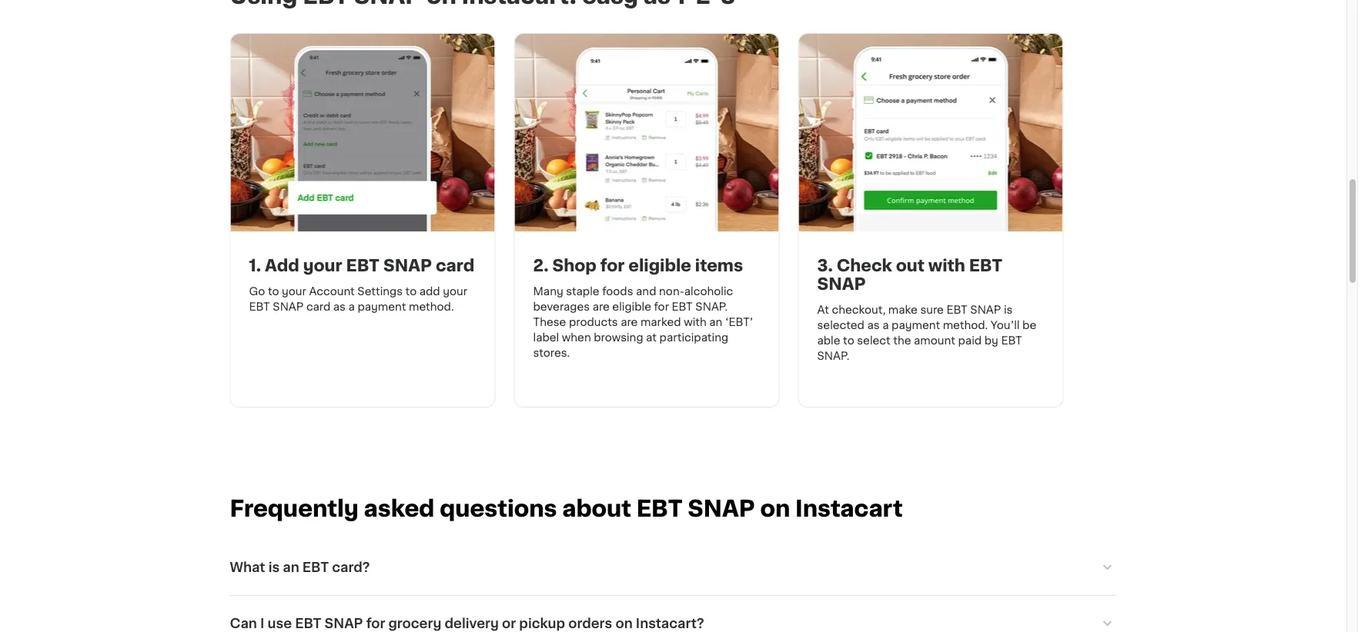 Task type: vqa. For each thing, say whether or not it's contained in the screenshot.
the an inside the What is an EBT card? dropdown button
yes



Task type: describe. For each thing, give the bounding box(es) containing it.
these
[[533, 317, 566, 328]]

payment inside at checkout, make sure ebt snap is selected as a payment method. you'll be able to select the amount paid by ebt snap.
[[892, 320, 940, 331]]

ebt inside "go to your account settings to add your ebt snap card as a payment method."
[[249, 302, 270, 313]]

1 horizontal spatial are
[[621, 317, 638, 328]]

foods
[[602, 286, 633, 297]]

method. inside at checkout, make sure ebt snap is selected as a payment method. you'll be able to select the amount paid by ebt snap.
[[943, 320, 988, 331]]

ebt right sure on the right top of page
[[947, 305, 968, 316]]

add your ebt snap card image
[[231, 34, 495, 232]]

an inside many staple foods and non-alcoholic beverages are eligible for ebt snap. these products are marked with an 'ebt' label when browsing at participating stores.
[[709, 317, 722, 328]]

label
[[533, 333, 559, 343]]

1.
[[249, 258, 261, 274]]

checkout,
[[832, 305, 886, 316]]

sure
[[920, 305, 944, 316]]

staple
[[566, 286, 599, 297]]

1 horizontal spatial to
[[405, 286, 417, 297]]

by
[[984, 336, 998, 346]]

snap inside at checkout, make sure ebt snap is selected as a payment method. you'll be able to select the amount paid by ebt snap.
[[970, 305, 1001, 316]]

delivery
[[445, 618, 499, 631]]

frequently
[[230, 498, 359, 520]]

ebt up settings
[[346, 258, 380, 274]]

shop
[[552, 258, 597, 274]]

snap inside "go to your account settings to add your ebt snap card as a payment method."
[[273, 302, 304, 313]]

you'll
[[991, 320, 1020, 331]]

add
[[265, 258, 299, 274]]

snap up what is an ebt card? dropdown button
[[688, 498, 755, 520]]

for inside many staple foods and non-alcoholic beverages are eligible for ebt snap. these products are marked with an 'ebt' label when browsing at participating stores.
[[654, 302, 669, 313]]

about
[[562, 498, 631, 520]]

able
[[817, 336, 840, 346]]

0 horizontal spatial are
[[593, 302, 610, 313]]

'ebt'
[[725, 317, 753, 328]]

as inside "go to your account settings to add your ebt snap card as a payment method."
[[333, 302, 346, 313]]

with inside many staple foods and non-alcoholic beverages are eligible for ebt snap. these products are marked with an 'ebt' label when browsing at participating stores.
[[684, 317, 707, 328]]

snap. inside at checkout, make sure ebt snap is selected as a payment method. you'll be able to select the amount paid by ebt snap.
[[817, 351, 849, 362]]

when
[[562, 333, 591, 343]]

at checkout, make sure ebt snap is selected as a payment method. you'll be able to select the amount paid by ebt snap.
[[817, 305, 1036, 362]]

go to your account settings to add your ebt snap card as a payment method.
[[249, 286, 467, 313]]

what
[[230, 562, 265, 575]]

many
[[533, 286, 563, 297]]

i
[[260, 618, 264, 631]]

ebt down you'll
[[1001, 336, 1022, 346]]

make
[[888, 305, 918, 316]]

go
[[249, 286, 265, 297]]

settings
[[357, 286, 403, 297]]

questions
[[440, 498, 557, 520]]

snap. inside many staple foods and non-alcoholic beverages are eligible for ebt snap. these products are marked with an 'ebt' label when browsing at participating stores.
[[695, 302, 728, 313]]

selected
[[817, 320, 865, 331]]

instacart
[[795, 498, 903, 520]]

0 vertical spatial on
[[760, 498, 790, 520]]

is inside dropdown button
[[268, 562, 280, 575]]

can i use ebt snap for grocery delivery or pickup orders on instacart? button
[[230, 597, 1117, 633]]

orders
[[568, 618, 612, 631]]

is inside at checkout, make sure ebt snap is selected as a payment method. you'll be able to select the amount paid by ebt snap.
[[1004, 305, 1013, 316]]

beverages
[[533, 302, 590, 313]]

shop for eligible items image
[[515, 34, 779, 232]]

alcoholic
[[684, 286, 733, 297]]

1 horizontal spatial card
[[436, 258, 474, 274]]

ebt up what is an ebt card? dropdown button
[[636, 498, 683, 520]]

the
[[893, 336, 911, 346]]

your right add
[[443, 286, 467, 297]]

1. add your ebt snap card
[[249, 258, 474, 274]]

out
[[896, 258, 925, 274]]

ebt inside the '3. check out with ebt snap'
[[969, 258, 1003, 274]]

your for add
[[303, 258, 342, 274]]

snap up add
[[383, 258, 432, 274]]

paid
[[958, 336, 982, 346]]

1 horizontal spatial for
[[600, 258, 625, 274]]

method. inside "go to your account settings to add your ebt snap card as a payment method."
[[409, 302, 454, 313]]

amount
[[914, 336, 955, 346]]

card inside "go to your account settings to add your ebt snap card as a payment method."
[[306, 302, 330, 313]]

a inside "go to your account settings to add your ebt snap card as a payment method."
[[348, 302, 355, 313]]

participating
[[659, 333, 728, 343]]



Task type: locate. For each thing, give the bounding box(es) containing it.
for up marked
[[654, 302, 669, 313]]

1 vertical spatial is
[[268, 562, 280, 575]]

snap.
[[695, 302, 728, 313], [817, 351, 849, 362]]

to inside at checkout, make sure ebt snap is selected as a payment method. you'll be able to select the amount paid by ebt snap.
[[843, 336, 854, 346]]

are
[[593, 302, 610, 313], [621, 317, 638, 328]]

on right orders
[[615, 618, 633, 631]]

for inside dropdown button
[[366, 618, 385, 631]]

marked
[[640, 317, 681, 328]]

2 vertical spatial for
[[366, 618, 385, 631]]

1 horizontal spatial as
[[867, 320, 880, 331]]

a
[[348, 302, 355, 313], [882, 320, 889, 331]]

1 vertical spatial for
[[654, 302, 669, 313]]

1 vertical spatial payment
[[892, 320, 940, 331]]

method.
[[409, 302, 454, 313], [943, 320, 988, 331]]

0 vertical spatial as
[[333, 302, 346, 313]]

eligible
[[628, 258, 691, 274], [612, 302, 651, 313]]

your for to
[[282, 286, 306, 297]]

select
[[857, 336, 890, 346]]

snap inside the '3. check out with ebt snap'
[[817, 276, 866, 292]]

2.
[[533, 258, 549, 274]]

check
[[837, 258, 892, 274]]

payment
[[358, 302, 406, 313], [892, 320, 940, 331]]

what is an ebt card? button
[[230, 540, 1117, 596]]

with right the out
[[928, 258, 965, 274]]

0 vertical spatial card
[[436, 258, 474, 274]]

pickup
[[519, 618, 565, 631]]

3. check out with ebt snap
[[817, 258, 1003, 292]]

1 horizontal spatial is
[[1004, 305, 1013, 316]]

for
[[600, 258, 625, 274], [654, 302, 669, 313], [366, 618, 385, 631]]

on
[[760, 498, 790, 520], [615, 618, 633, 631]]

stores.
[[533, 348, 570, 359]]

0 horizontal spatial an
[[283, 562, 299, 575]]

at
[[817, 305, 829, 316]]

2. shop for eligible items
[[533, 258, 743, 274]]

method. up paid
[[943, 320, 988, 331]]

an inside dropdown button
[[283, 562, 299, 575]]

0 horizontal spatial on
[[615, 618, 633, 631]]

0 horizontal spatial method.
[[409, 302, 454, 313]]

instacart?
[[636, 618, 704, 631]]

are up browsing
[[621, 317, 638, 328]]

can
[[230, 618, 257, 631]]

1 vertical spatial snap.
[[817, 351, 849, 362]]

ebt down the go
[[249, 302, 270, 313]]

0 horizontal spatial card
[[306, 302, 330, 313]]

what is an ebt card?
[[230, 562, 370, 575]]

snap down 3.
[[817, 276, 866, 292]]

your
[[303, 258, 342, 274], [282, 286, 306, 297], [443, 286, 467, 297]]

grocery
[[388, 618, 441, 631]]

with
[[928, 258, 965, 274], [684, 317, 707, 328]]

as
[[333, 302, 346, 313], [867, 320, 880, 331]]

snap inside dropdown button
[[325, 618, 363, 631]]

3.
[[817, 258, 833, 274]]

payment inside "go to your account settings to add your ebt snap card as a payment method."
[[358, 302, 406, 313]]

2 horizontal spatial for
[[654, 302, 669, 313]]

0 horizontal spatial with
[[684, 317, 707, 328]]

payment down "make"
[[892, 320, 940, 331]]

add
[[419, 286, 440, 297]]

0 horizontal spatial as
[[333, 302, 346, 313]]

1 horizontal spatial method.
[[943, 320, 988, 331]]

1 vertical spatial method.
[[943, 320, 988, 331]]

be
[[1022, 320, 1036, 331]]

use
[[268, 618, 292, 631]]

0 horizontal spatial payment
[[358, 302, 406, 313]]

with up "participating"
[[684, 317, 707, 328]]

is
[[1004, 305, 1013, 316], [268, 562, 280, 575]]

method. down add
[[409, 302, 454, 313]]

snap. down alcoholic
[[695, 302, 728, 313]]

can i use ebt snap for grocery delivery or pickup orders on instacart?
[[230, 618, 704, 631]]

as inside at checkout, make sure ebt snap is selected as a payment method. you'll be able to select the amount paid by ebt snap.
[[867, 320, 880, 331]]

1 horizontal spatial snap.
[[817, 351, 849, 362]]

on inside dropdown button
[[615, 618, 633, 631]]

card up add
[[436, 258, 474, 274]]

an
[[709, 317, 722, 328], [283, 562, 299, 575]]

snap up you'll
[[970, 305, 1001, 316]]

to right the go
[[268, 286, 279, 297]]

0 vertical spatial for
[[600, 258, 625, 274]]

eligible up non-
[[628, 258, 691, 274]]

0 vertical spatial method.
[[409, 302, 454, 313]]

or
[[502, 618, 516, 631]]

for left grocery
[[366, 618, 385, 631]]

0 vertical spatial is
[[1004, 305, 1013, 316]]

ebt up you'll
[[969, 258, 1003, 274]]

many staple foods and non-alcoholic beverages are eligible for ebt snap. these products are marked with an 'ebt' label when browsing at participating stores.
[[533, 286, 753, 359]]

is right what
[[268, 562, 280, 575]]

0 vertical spatial eligible
[[628, 258, 691, 274]]

account
[[309, 286, 355, 297]]

0 vertical spatial snap.
[[695, 302, 728, 313]]

0 vertical spatial with
[[928, 258, 965, 274]]

are up 'products'
[[593, 302, 610, 313]]

1 vertical spatial are
[[621, 317, 638, 328]]

ebt
[[346, 258, 380, 274], [969, 258, 1003, 274], [249, 302, 270, 313], [672, 302, 693, 313], [947, 305, 968, 316], [1001, 336, 1022, 346], [636, 498, 683, 520], [302, 562, 329, 575], [295, 618, 321, 631]]

a up select
[[882, 320, 889, 331]]

is up you'll
[[1004, 305, 1013, 316]]

ebt down non-
[[672, 302, 693, 313]]

0 horizontal spatial snap.
[[695, 302, 728, 313]]

1 horizontal spatial with
[[928, 258, 965, 274]]

at
[[646, 333, 657, 343]]

as up select
[[867, 320, 880, 331]]

0 horizontal spatial to
[[268, 286, 279, 297]]

payment down settings
[[358, 302, 406, 313]]

to down selected
[[843, 336, 854, 346]]

to
[[268, 286, 279, 297], [405, 286, 417, 297], [843, 336, 854, 346]]

ebt left card?
[[302, 562, 329, 575]]

snap. down able
[[817, 351, 849, 362]]

asked
[[364, 498, 435, 520]]

0 vertical spatial a
[[348, 302, 355, 313]]

1 vertical spatial a
[[882, 320, 889, 331]]

products
[[569, 317, 618, 328]]

snap down add
[[273, 302, 304, 313]]

1 vertical spatial with
[[684, 317, 707, 328]]

snap down card?
[[325, 618, 363, 631]]

and
[[636, 286, 656, 297]]

2 horizontal spatial to
[[843, 336, 854, 346]]

browsing
[[594, 333, 643, 343]]

an right what
[[283, 562, 299, 575]]

a down account
[[348, 302, 355, 313]]

to left add
[[405, 286, 417, 297]]

ebt right use
[[295, 618, 321, 631]]

1 horizontal spatial a
[[882, 320, 889, 331]]

1 horizontal spatial payment
[[892, 320, 940, 331]]

1 horizontal spatial on
[[760, 498, 790, 520]]

check out with ebt snap image
[[799, 34, 1063, 232]]

for up foods
[[600, 258, 625, 274]]

1 horizontal spatial an
[[709, 317, 722, 328]]

a inside at checkout, make sure ebt snap is selected as a payment method. you'll be able to select the amount paid by ebt snap.
[[882, 320, 889, 331]]

on left instacart
[[760, 498, 790, 520]]

0 horizontal spatial a
[[348, 302, 355, 313]]

0 horizontal spatial for
[[366, 618, 385, 631]]

card down account
[[306, 302, 330, 313]]

card?
[[332, 562, 370, 575]]

0 vertical spatial an
[[709, 317, 722, 328]]

as down account
[[333, 302, 346, 313]]

frequently asked questions about ebt snap on instacart
[[230, 498, 903, 520]]

your up account
[[303, 258, 342, 274]]

non-
[[659, 286, 684, 297]]

1 vertical spatial an
[[283, 562, 299, 575]]

0 horizontal spatial is
[[268, 562, 280, 575]]

snap
[[383, 258, 432, 274], [817, 276, 866, 292], [273, 302, 304, 313], [970, 305, 1001, 316], [688, 498, 755, 520], [325, 618, 363, 631]]

1 vertical spatial eligible
[[612, 302, 651, 313]]

0 vertical spatial are
[[593, 302, 610, 313]]

items
[[695, 258, 743, 274]]

ebt inside many staple foods and non-alcoholic beverages are eligible for ebt snap. these products are marked with an 'ebt' label when browsing at participating stores.
[[672, 302, 693, 313]]

eligible down foods
[[612, 302, 651, 313]]

your down add
[[282, 286, 306, 297]]

1 vertical spatial on
[[615, 618, 633, 631]]

an left 'ebt'
[[709, 317, 722, 328]]

card
[[436, 258, 474, 274], [306, 302, 330, 313]]

1 vertical spatial as
[[867, 320, 880, 331]]

eligible inside many staple foods and non-alcoholic beverages are eligible for ebt snap. these products are marked with an 'ebt' label when browsing at participating stores.
[[612, 302, 651, 313]]

with inside the '3. check out with ebt snap'
[[928, 258, 965, 274]]

1 vertical spatial card
[[306, 302, 330, 313]]

0 vertical spatial payment
[[358, 302, 406, 313]]



